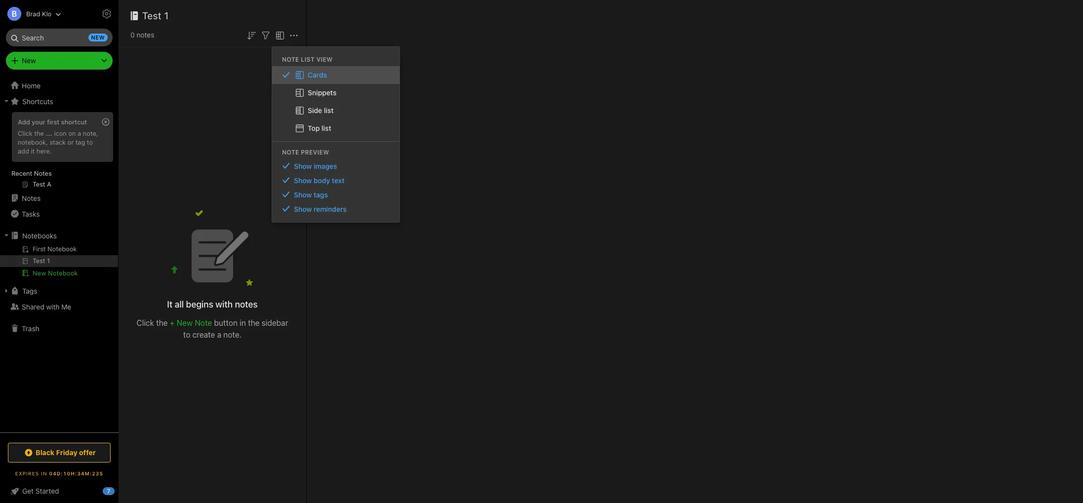Task type: vqa. For each thing, say whether or not it's contained in the screenshot.
SHOW IMAGES link
yes



Task type: locate. For each thing, give the bounding box(es) containing it.
a
[[78, 129, 81, 137], [217, 331, 221, 340]]

a inside the button in the sidebar to create a note.
[[217, 331, 221, 340]]

to inside the button in the sidebar to create a note.
[[183, 331, 190, 340]]

home link
[[0, 78, 119, 93]]

Add filters field
[[260, 29, 272, 41]]

notes
[[137, 31, 154, 39], [235, 299, 258, 310]]

new up home
[[22, 56, 36, 65]]

the for +
[[156, 319, 168, 328]]

group
[[0, 109, 118, 194]]

show reminders
[[294, 205, 347, 213]]

1 note from the top
[[282, 56, 299, 63]]

new notebook
[[33, 269, 78, 277]]

it all begins with notes
[[167, 299, 258, 310]]

top
[[308, 124, 320, 132]]

new button
[[6, 52, 113, 70]]

Search text field
[[13, 29, 106, 46]]

tasks
[[22, 210, 40, 218]]

tags
[[22, 287, 37, 295]]

0 vertical spatial list
[[324, 106, 334, 115]]

0 vertical spatial notes
[[34, 170, 52, 177]]

show images
[[294, 162, 337, 170]]

trash
[[22, 324, 39, 333]]

all
[[175, 299, 184, 310]]

the inside "group"
[[34, 129, 44, 137]]

show reminders link
[[272, 202, 400, 216]]

black
[[36, 449, 54, 457]]

list
[[301, 56, 315, 63]]

body
[[314, 176, 330, 185]]

me
[[61, 303, 71, 311]]

+
[[170, 319, 175, 328]]

0 horizontal spatial notes
[[137, 31, 154, 39]]

click down add
[[18, 129, 33, 137]]

show down show tags at the left top of the page
[[294, 205, 312, 213]]

show for show images
[[294, 162, 312, 170]]

the right in
[[248, 319, 260, 328]]

1 horizontal spatial click
[[137, 319, 154, 328]]

snippets link
[[272, 84, 400, 102]]

0 horizontal spatial click
[[18, 129, 33, 137]]

new notebook group
[[0, 244, 118, 283]]

the
[[34, 129, 44, 137], [156, 319, 168, 328], [248, 319, 260, 328]]

new search field
[[13, 29, 108, 46]]

1 horizontal spatial the
[[156, 319, 168, 328]]

1 vertical spatial notes
[[22, 194, 41, 202]]

side
[[308, 106, 322, 115]]

recent notes
[[11, 170, 52, 177]]

show inside 'link'
[[294, 205, 312, 213]]

on
[[68, 129, 76, 137]]

note,
[[83, 129, 98, 137]]

1 vertical spatial new
[[33, 269, 46, 277]]

it
[[31, 147, 35, 155]]

to down the note, on the top left of the page
[[87, 138, 93, 146]]

list right top
[[322, 124, 331, 132]]

note
[[282, 56, 299, 63], [282, 149, 299, 156]]

note left preview
[[282, 149, 299, 156]]

1
[[164, 10, 169, 21]]

icon on a note, notebook, stack or tag to add it here.
[[18, 129, 98, 155]]

with left me
[[46, 303, 60, 311]]

4 show from the top
[[294, 205, 312, 213]]

click left + on the bottom of page
[[137, 319, 154, 328]]

1 vertical spatial dropdown list menu
[[272, 159, 400, 216]]

0 vertical spatial click
[[18, 129, 33, 137]]

1 horizontal spatial a
[[217, 331, 221, 340]]

show down note preview on the top left
[[294, 162, 312, 170]]

note list view
[[282, 56, 333, 63]]

top list link
[[272, 119, 400, 137]]

0 vertical spatial new
[[22, 56, 36, 65]]

notes right recent
[[34, 170, 52, 177]]

Help and Learning task checklist field
[[0, 484, 119, 500]]

1 vertical spatial a
[[217, 331, 221, 340]]

Account field
[[0, 4, 61, 24]]

list
[[324, 106, 334, 115], [322, 124, 331, 132]]

it
[[167, 299, 173, 310]]

notes inside notes link
[[22, 194, 41, 202]]

show tags
[[294, 191, 328, 199]]

1 vertical spatial note
[[282, 149, 299, 156]]

group containing add your first shortcut
[[0, 109, 118, 194]]

new up tags
[[33, 269, 46, 277]]

2 note from the top
[[282, 149, 299, 156]]

show up show tags at the left top of the page
[[294, 176, 312, 185]]

notes up the tasks
[[22, 194, 41, 202]]

0 vertical spatial dropdown list menu
[[272, 66, 400, 137]]

1 dropdown list menu from the top
[[272, 66, 400, 137]]

cell
[[0, 256, 118, 267]]

new for new
[[22, 56, 36, 65]]

1 show from the top
[[294, 162, 312, 170]]

show left tags
[[294, 191, 312, 199]]

note left list
[[282, 56, 299, 63]]

click the + new note
[[137, 319, 212, 328]]

add
[[18, 118, 30, 126]]

note.
[[224, 331, 242, 340]]

home
[[22, 81, 41, 90]]

1 vertical spatial list
[[322, 124, 331, 132]]

a left note.
[[217, 331, 221, 340]]

2 dropdown list menu from the top
[[272, 159, 400, 216]]

new right + on the bottom of page
[[177, 319, 193, 328]]

click to collapse image
[[115, 485, 122, 497]]

0 vertical spatial note
[[282, 56, 299, 63]]

new inside button
[[33, 269, 46, 277]]

1 horizontal spatial with
[[216, 299, 233, 310]]

show for show body text
[[294, 176, 312, 185]]

0 vertical spatial a
[[78, 129, 81, 137]]

0 horizontal spatial a
[[78, 129, 81, 137]]

the left + on the bottom of page
[[156, 319, 168, 328]]

1 horizontal spatial to
[[183, 331, 190, 340]]

tree
[[0, 78, 119, 432]]

0 horizontal spatial to
[[87, 138, 93, 146]]

started
[[36, 487, 59, 496]]

shared with me
[[22, 303, 71, 311]]

show
[[294, 162, 312, 170], [294, 176, 312, 185], [294, 191, 312, 199], [294, 205, 312, 213]]

a right on
[[78, 129, 81, 137]]

your
[[32, 118, 45, 126]]

add filters image
[[260, 30, 272, 41]]

settings image
[[101, 8, 113, 20]]

tree containing home
[[0, 78, 119, 432]]

icon
[[54, 129, 67, 137]]

1 vertical spatial notes
[[235, 299, 258, 310]]

expand notebooks image
[[2, 232, 10, 240]]

with
[[216, 299, 233, 310], [46, 303, 60, 311]]

tags
[[314, 191, 328, 199]]

0 horizontal spatial the
[[34, 129, 44, 137]]

trash link
[[0, 321, 118, 337]]

Sort options field
[[246, 29, 257, 41]]

note for note preview
[[282, 149, 299, 156]]

list right side at top
[[324, 106, 334, 115]]

with up button
[[216, 299, 233, 310]]

dropdown list menu
[[272, 66, 400, 137], [272, 159, 400, 216]]

0 vertical spatial to
[[87, 138, 93, 146]]

images
[[314, 162, 337, 170]]

notes right 0
[[137, 31, 154, 39]]

cards menu item
[[272, 66, 400, 84]]

expires
[[15, 471, 39, 477]]

04d:10h:34m:23s
[[49, 471, 103, 477]]

new
[[22, 56, 36, 65], [33, 269, 46, 277], [177, 319, 193, 328]]

the for ...
[[34, 129, 44, 137]]

notebook,
[[18, 138, 48, 146]]

new
[[91, 34, 105, 41]]

3 show from the top
[[294, 191, 312, 199]]

black friday offer button
[[8, 443, 111, 463]]

1 horizontal spatial notes
[[235, 299, 258, 310]]

0 horizontal spatial with
[[46, 303, 60, 311]]

new inside popup button
[[22, 56, 36, 65]]

text
[[332, 176, 345, 185]]

to down + new note link
[[183, 331, 190, 340]]

the left ... on the left of page
[[34, 129, 44, 137]]

2 show from the top
[[294, 176, 312, 185]]

1 vertical spatial to
[[183, 331, 190, 340]]

notebooks
[[22, 232, 57, 240]]

note for note list view
[[282, 56, 299, 63]]

offer
[[79, 449, 96, 457]]

1 vertical spatial click
[[137, 319, 154, 328]]

shortcuts
[[22, 97, 53, 106]]

notes up in
[[235, 299, 258, 310]]

new for new notebook
[[33, 269, 46, 277]]

0 notes
[[130, 31, 154, 39]]

brad
[[26, 10, 40, 18]]

2 horizontal spatial the
[[248, 319, 260, 328]]



Task type: describe. For each thing, give the bounding box(es) containing it.
top list
[[308, 124, 331, 132]]

stack
[[50, 138, 66, 146]]

click for click the + new note
[[137, 319, 154, 328]]

expires in 04d:10h:34m:23s
[[15, 471, 103, 477]]

shared with me link
[[0, 299, 118, 315]]

get started
[[22, 487, 59, 496]]

+ new note link
[[170, 319, 212, 328]]

to inside icon on a note, notebook, stack or tag to add it here.
[[87, 138, 93, 146]]

0 vertical spatial notes
[[137, 31, 154, 39]]

show images link
[[272, 159, 400, 173]]

shortcut
[[61, 118, 87, 126]]

preview
[[301, 149, 329, 156]]

notes inside "group"
[[34, 170, 52, 177]]

expand tags image
[[2, 287, 10, 295]]

notebooks link
[[0, 228, 118, 244]]

here.
[[36, 147, 52, 155]]

add
[[18, 147, 29, 155]]

test 1
[[142, 10, 169, 21]]

reminders
[[314, 205, 347, 213]]

cell inside tree
[[0, 256, 118, 267]]

tags button
[[0, 283, 118, 299]]

in
[[240, 319, 246, 328]]

view
[[317, 56, 333, 63]]

snippets
[[308, 88, 337, 97]]

more actions image
[[288, 30, 300, 41]]

note
[[195, 319, 212, 328]]

dropdown list menu containing cards
[[272, 66, 400, 137]]

0
[[130, 31, 135, 39]]

tag
[[75, 138, 85, 146]]

a inside icon on a note, notebook, stack or tag to add it here.
[[78, 129, 81, 137]]

brad klo
[[26, 10, 52, 18]]

friday
[[56, 449, 77, 457]]

get
[[22, 487, 34, 496]]

dropdown list menu containing show images
[[272, 159, 400, 216]]

cards link
[[272, 66, 400, 84]]

new notebook button
[[0, 267, 118, 279]]

show body text
[[294, 176, 345, 185]]

button in the sidebar to create a note.
[[183, 319, 288, 340]]

recent
[[11, 170, 32, 177]]

More actions field
[[288, 29, 300, 41]]

click for click the ...
[[18, 129, 33, 137]]

...
[[46, 129, 52, 137]]

add your first shortcut
[[18, 118, 87, 126]]

show for show reminders
[[294, 205, 312, 213]]

show for show tags
[[294, 191, 312, 199]]

note window - empty element
[[307, 0, 1084, 504]]

sidebar
[[262, 319, 288, 328]]

shared
[[22, 303, 44, 311]]

the inside the button in the sidebar to create a note.
[[248, 319, 260, 328]]

klo
[[42, 10, 52, 18]]

7
[[107, 488, 110, 495]]

shortcuts button
[[0, 93, 118, 109]]

View options field
[[272, 29, 286, 41]]

show tags link
[[272, 188, 400, 202]]

tasks button
[[0, 206, 118, 222]]

test
[[142, 10, 162, 21]]

create
[[193, 331, 215, 340]]

cards
[[308, 71, 327, 79]]

first
[[47, 118, 59, 126]]

side list link
[[272, 102, 400, 119]]

list for side list
[[324, 106, 334, 115]]

button
[[214, 319, 238, 328]]

notes link
[[0, 190, 118, 206]]

with inside shared with me link
[[46, 303, 60, 311]]

note preview
[[282, 149, 329, 156]]

click the ...
[[18, 129, 52, 137]]

or
[[68, 138, 74, 146]]

notebook
[[48, 269, 78, 277]]

show body text link
[[272, 173, 400, 188]]

in
[[41, 471, 47, 477]]

group inside tree
[[0, 109, 118, 194]]

black friday offer
[[36, 449, 96, 457]]

list for top list
[[322, 124, 331, 132]]

2 vertical spatial new
[[177, 319, 193, 328]]

side list
[[308, 106, 334, 115]]

begins
[[186, 299, 213, 310]]



